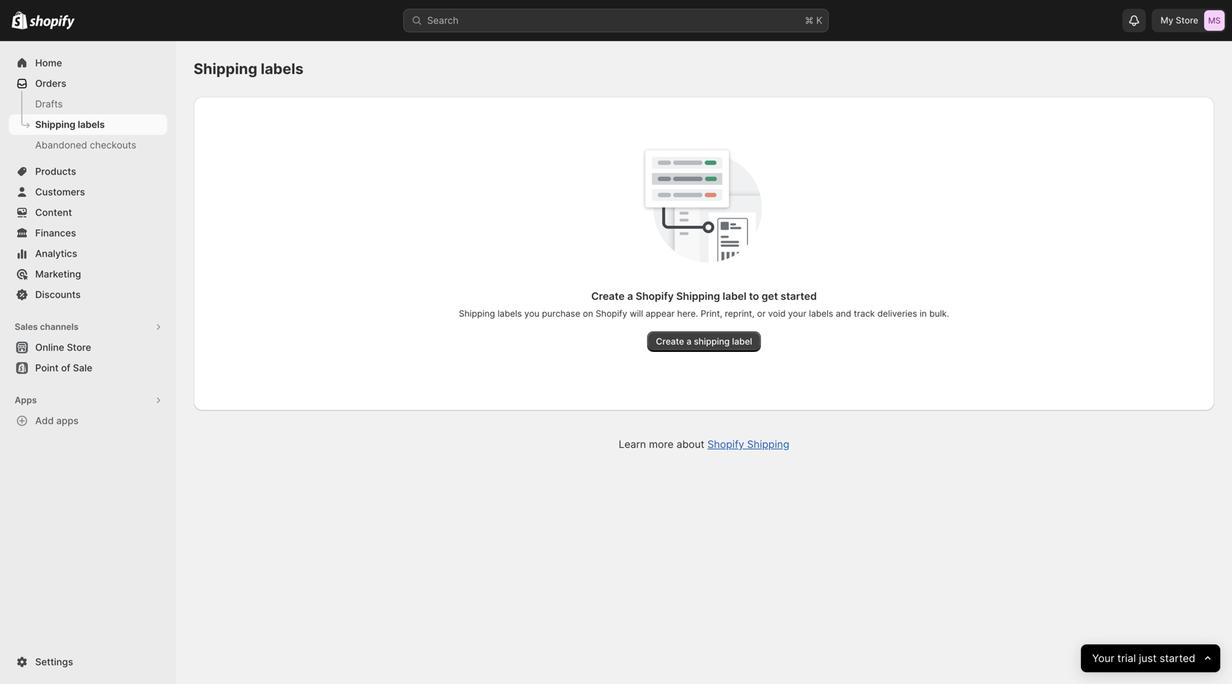 Task type: describe. For each thing, give the bounding box(es) containing it.
shipping labels inside "shipping labels" link
[[35, 119, 105, 130]]

add apps
[[35, 415, 79, 427]]

create a shopify shipping label to get started shipping labels you purchase on shopify will appear here. print, reprint, or void your labels and track deliveries in bulk.
[[459, 290, 950, 319]]

point
[[35, 362, 59, 374]]

search
[[427, 15, 459, 26]]

label inside create a shopify shipping label to get started shipping labels you purchase on shopify will appear here. print, reprint, or void your labels and track deliveries in bulk.
[[723, 290, 747, 303]]

online
[[35, 342, 64, 353]]

a for shopify
[[627, 290, 633, 303]]

add
[[35, 415, 54, 427]]

store for my store
[[1176, 15, 1199, 26]]

orders
[[35, 78, 66, 89]]

online store
[[35, 342, 91, 353]]

appear
[[646, 308, 675, 319]]

channels
[[40, 322, 79, 332]]

trial
[[1118, 653, 1136, 665]]

k
[[817, 15, 823, 26]]

checkouts
[[90, 139, 136, 151]]

apps button
[[9, 390, 167, 411]]

settings link
[[9, 652, 167, 673]]

more
[[649, 438, 674, 451]]

shopify image
[[12, 11, 27, 29]]

add apps button
[[9, 411, 167, 431]]

you
[[525, 308, 540, 319]]

marketing link
[[9, 264, 167, 285]]

online store button
[[0, 337, 176, 358]]

track
[[854, 308, 875, 319]]

discounts link
[[9, 285, 167, 305]]

finances link
[[9, 223, 167, 244]]

abandoned checkouts link
[[9, 135, 167, 156]]

⌘
[[805, 15, 814, 26]]

drafts link
[[9, 94, 167, 114]]

orders link
[[9, 73, 167, 94]]

home link
[[9, 53, 167, 73]]

apps
[[56, 415, 79, 427]]

home
[[35, 57, 62, 69]]

of
[[61, 362, 70, 374]]

2 vertical spatial shopify
[[708, 438, 744, 451]]

1 vertical spatial label
[[732, 336, 752, 347]]

1 horizontal spatial shipping labels
[[194, 60, 304, 78]]

abandoned
[[35, 139, 87, 151]]

deliveries
[[878, 308, 917, 319]]

create a shipping label
[[656, 336, 752, 347]]

shipping labels link
[[9, 114, 167, 135]]

content link
[[9, 202, 167, 223]]

shopify image
[[30, 15, 75, 30]]

my
[[1161, 15, 1174, 26]]

drafts
[[35, 98, 63, 110]]



Task type: vqa. For each thing, say whether or not it's contained in the screenshot.
may
no



Task type: locate. For each thing, give the bounding box(es) containing it.
create up on
[[591, 290, 625, 303]]

point of sale link
[[9, 358, 167, 379]]

1 vertical spatial started
[[1160, 653, 1196, 665]]

sale
[[73, 362, 92, 374]]

a inside create a shopify shipping label to get started shipping labels you purchase on shopify will appear here. print, reprint, or void your labels and track deliveries in bulk.
[[627, 290, 633, 303]]

started inside dropdown button
[[1160, 653, 1196, 665]]

1 horizontal spatial create
[[656, 336, 684, 347]]

products link
[[9, 161, 167, 182]]

0 vertical spatial create
[[591, 290, 625, 303]]

void
[[768, 308, 786, 319]]

started inside create a shopify shipping label to get started shipping labels you purchase on shopify will appear here. print, reprint, or void your labels and track deliveries in bulk.
[[781, 290, 817, 303]]

0 vertical spatial shopify
[[636, 290, 674, 303]]

store inside 'button'
[[67, 342, 91, 353]]

sales channels
[[15, 322, 79, 332]]

shopify right about
[[708, 438, 744, 451]]

my store image
[[1205, 10, 1225, 31]]

started up your
[[781, 290, 817, 303]]

1 horizontal spatial a
[[687, 336, 692, 347]]

a left shipping
[[687, 336, 692, 347]]

customers link
[[9, 182, 167, 202]]

purchase
[[542, 308, 581, 319]]

your trial just started button
[[1081, 645, 1221, 673]]

label up reprint,
[[723, 290, 747, 303]]

store right my
[[1176, 15, 1199, 26]]

store up sale
[[67, 342, 91, 353]]

label
[[723, 290, 747, 303], [732, 336, 752, 347]]

analytics link
[[9, 244, 167, 264]]

to
[[749, 290, 759, 303]]

store
[[1176, 15, 1199, 26], [67, 342, 91, 353]]

1 horizontal spatial store
[[1176, 15, 1199, 26]]

create for shipping
[[656, 336, 684, 347]]

create
[[591, 290, 625, 303], [656, 336, 684, 347]]

0 vertical spatial store
[[1176, 15, 1199, 26]]

and
[[836, 308, 852, 319]]

a for shipping
[[687, 336, 692, 347]]

0 vertical spatial a
[[627, 290, 633, 303]]

1 vertical spatial store
[[67, 342, 91, 353]]

a inside create a shipping label link
[[687, 336, 692, 347]]

get
[[762, 290, 778, 303]]

0 vertical spatial started
[[781, 290, 817, 303]]

started
[[781, 290, 817, 303], [1160, 653, 1196, 665]]

your
[[1092, 653, 1115, 665]]

your
[[788, 308, 807, 319]]

0 horizontal spatial started
[[781, 290, 817, 303]]

analytics
[[35, 248, 77, 259]]

print,
[[701, 308, 723, 319]]

shopify up the appear
[[636, 290, 674, 303]]

shopify shipping link
[[708, 438, 790, 451]]

point of sale
[[35, 362, 92, 374]]

create for shopify
[[591, 290, 625, 303]]

products
[[35, 166, 76, 177]]

1 vertical spatial shopify
[[596, 308, 627, 319]]

2 horizontal spatial shopify
[[708, 438, 744, 451]]

settings
[[35, 657, 73, 668]]

in
[[920, 308, 927, 319]]

will
[[630, 308, 643, 319]]

0 horizontal spatial shipping labels
[[35, 119, 105, 130]]

shipping
[[194, 60, 257, 78], [35, 119, 75, 130], [677, 290, 720, 303], [459, 308, 495, 319], [747, 438, 790, 451]]

create a shipping label link
[[647, 332, 761, 352]]

1 vertical spatial shipping labels
[[35, 119, 105, 130]]

label down reprint,
[[732, 336, 752, 347]]

apps
[[15, 395, 37, 406]]

sales
[[15, 322, 38, 332]]

0 horizontal spatial a
[[627, 290, 633, 303]]

0 vertical spatial label
[[723, 290, 747, 303]]

1 vertical spatial create
[[656, 336, 684, 347]]

content
[[35, 207, 72, 218]]

here.
[[677, 308, 698, 319]]

1 horizontal spatial started
[[1160, 653, 1196, 665]]

reprint,
[[725, 308, 755, 319]]

or
[[757, 308, 766, 319]]

shipping labels
[[194, 60, 304, 78], [35, 119, 105, 130]]

1 vertical spatial a
[[687, 336, 692, 347]]

0 horizontal spatial shopify
[[596, 308, 627, 319]]

a up will
[[627, 290, 633, 303]]

online store link
[[9, 337, 167, 358]]

about
[[677, 438, 705, 451]]

marketing
[[35, 269, 81, 280]]

my store
[[1161, 15, 1199, 26]]

create inside create a shopify shipping label to get started shipping labels you purchase on shopify will appear here. print, reprint, or void your labels and track deliveries in bulk.
[[591, 290, 625, 303]]

learn more about shopify shipping
[[619, 438, 790, 451]]

your trial just started
[[1092, 653, 1196, 665]]

finances
[[35, 227, 76, 239]]

create down the appear
[[656, 336, 684, 347]]

a
[[627, 290, 633, 303], [687, 336, 692, 347]]

labels
[[261, 60, 304, 78], [78, 119, 105, 130], [498, 308, 522, 319], [809, 308, 834, 319]]

0 horizontal spatial store
[[67, 342, 91, 353]]

point of sale button
[[0, 358, 176, 379]]

store for online store
[[67, 342, 91, 353]]

bulk.
[[930, 308, 950, 319]]

shipping inside "shipping labels" link
[[35, 119, 75, 130]]

just
[[1139, 653, 1157, 665]]

customers
[[35, 186, 85, 198]]

1 horizontal spatial shopify
[[636, 290, 674, 303]]

learn
[[619, 438, 646, 451]]

started right just
[[1160, 653, 1196, 665]]

on
[[583, 308, 593, 319]]

0 vertical spatial shipping labels
[[194, 60, 304, 78]]

shopify right on
[[596, 308, 627, 319]]

⌘ k
[[805, 15, 823, 26]]

shipping
[[694, 336, 730, 347]]

shopify
[[636, 290, 674, 303], [596, 308, 627, 319], [708, 438, 744, 451]]

sales channels button
[[9, 317, 167, 337]]

discounts
[[35, 289, 81, 300]]

abandoned checkouts
[[35, 139, 136, 151]]

0 horizontal spatial create
[[591, 290, 625, 303]]



